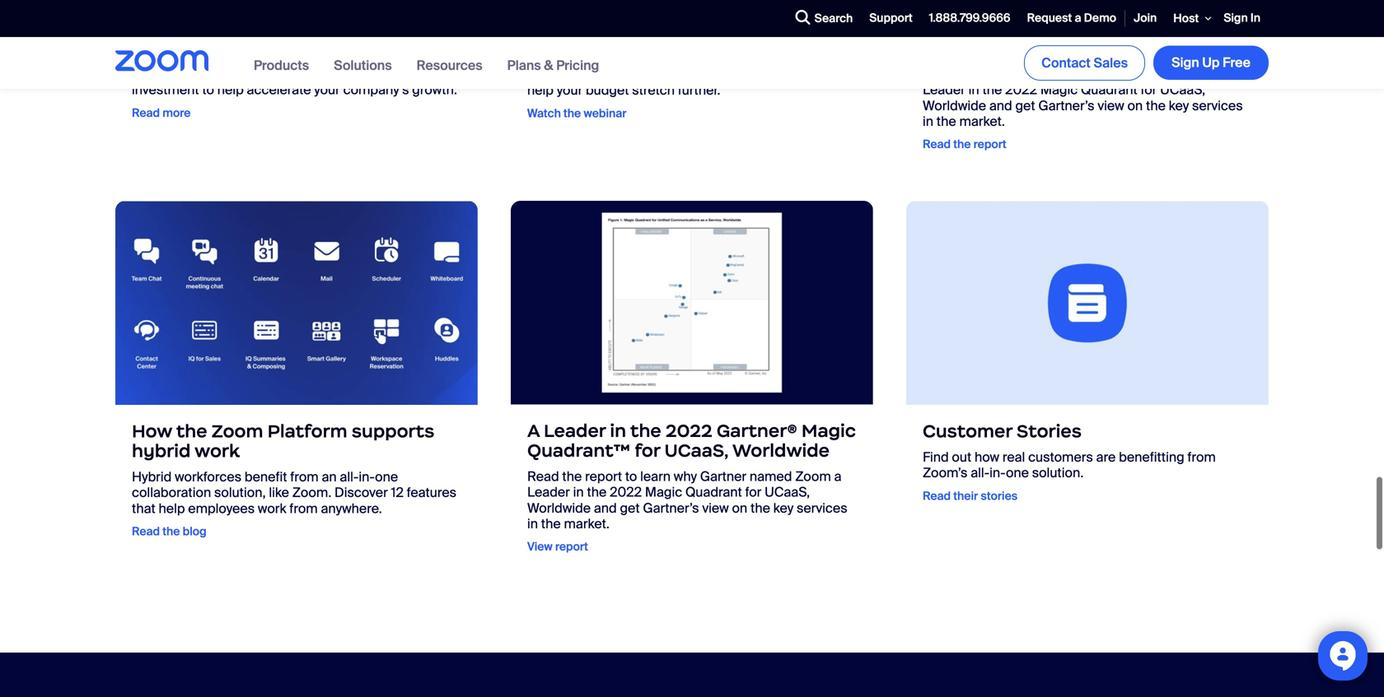 Task type: vqa. For each thing, say whether or not it's contained in the screenshot.
how in So Your It Budget Is Shrinking, What Now? Learn How Consolidating Your Communications Can Help Your Budget Stretch Further. Watch The Webinar
yes



Task type: locate. For each thing, give the bounding box(es) containing it.
an right "be"
[[446, 65, 461, 83]]

work down benefit on the left bottom
[[258, 500, 286, 518]]

value
[[1131, 17, 1181, 40]]

2 vertical spatial for
[[745, 484, 762, 501]]

learn
[[527, 66, 562, 83]]

1 how from the top
[[132, 17, 172, 40]]

a leader in the 2022 gartner® magic quadrant™ for ucaas, worldwide image
[[511, 201, 873, 405]]

like inside how the zoom platform supports hybrid work hybrid workforces benefit from an all-in-one collaboration solution, like zoom. discover 12 features that help employees work from anywhere. read the blog
[[269, 485, 289, 502]]

on down gartner®
[[732, 500, 747, 517]]

1.888.799.9666
[[929, 10, 1011, 26]]

zoom down you
[[363, 65, 399, 83]]

gartner inside a leader in the 2022 gartner® magic quadrant™ for ucaas, worldwide read the report to learn why gartner named zoom a leader in the 2022 magic quadrant for ucaas, worldwide and get gartner's view on the key services in the market. view report
[[700, 468, 747, 486]]

0 vertical spatial leader
[[923, 81, 966, 99]]

support
[[870, 10, 913, 26]]

how zoom one can help you do more with less explore how an all-in-one solution like zoom can be an investment to help accelerate your company's growth. read more
[[132, 17, 461, 121]]

from right benefitting
[[1188, 449, 1216, 466]]

your
[[554, 18, 595, 40]]

all- up anywhere.
[[340, 469, 359, 486]]

stories
[[1017, 421, 1082, 443]]

1 vertical spatial quadrant
[[685, 484, 742, 501]]

in- left 12
[[359, 469, 375, 486]]

market. inside a leader in the 2022 gartner® magic quadrant™ for ucaas, worldwide read the report to learn why gartner named zoom a leader in the 2022 magic quadrant for ucaas, worldwide and get gartner's view on the key services in the market. view report
[[564, 516, 610, 533]]

1 horizontal spatial get
[[1015, 97, 1035, 114]]

sign up free link
[[1154, 46, 1269, 80]]

workforces
[[175, 469, 241, 486]]

2 horizontal spatial ucaas,
[[1160, 81, 1206, 99]]

zoom left one
[[176, 17, 228, 40]]

sign inside sign up free link
[[1172, 54, 1199, 71]]

1 horizontal spatial your
[[557, 82, 583, 99]]

0 horizontal spatial learn
[[640, 468, 671, 486]]

0 vertical spatial view
[[1098, 97, 1124, 114]]

services inside the multimillion-dollar value of zoom read the report to learn why gartner named zoom a leader in the 2022 magic quadrant for ucaas, worldwide and get gartner's view on the key services in the market. read the report
[[1192, 97, 1243, 114]]

get down contact sales link
[[1015, 97, 1035, 114]]

1 horizontal spatial an
[[322, 469, 337, 486]]

a leader in the 2022 gartner® magic quadrant™ for ucaas, worldwide read the report to learn why gartner named zoom a leader in the 2022 magic quadrant for ucaas, worldwide and get gartner's view on the key services in the market. view report
[[527, 420, 856, 555]]

all- inside how the zoom platform supports hybrid work hybrid workforces benefit from an all-in-one collaboration solution, like zoom. discover 12 features that help employees work from anywhere. read the blog
[[340, 469, 359, 486]]

an up anywhere.
[[322, 469, 337, 486]]

support link
[[861, 1, 921, 36]]

company's
[[343, 81, 409, 99]]

0 vertical spatial on
[[1128, 97, 1143, 114]]

0 horizontal spatial gartner
[[700, 468, 747, 486]]

2 how from the top
[[132, 421, 172, 443]]

2 horizontal spatial how
[[975, 449, 1000, 466]]

an
[[209, 65, 224, 83], [446, 65, 461, 83], [322, 469, 337, 486]]

how
[[181, 65, 206, 83], [565, 66, 590, 83], [975, 449, 1000, 466]]

supports
[[352, 421, 434, 443]]

0 horizontal spatial key
[[773, 500, 794, 517]]

on down sales on the top right of page
[[1128, 97, 1143, 114]]

1 horizontal spatial services
[[1192, 97, 1243, 114]]

how up hybrid
[[132, 421, 172, 443]]

anywhere.
[[321, 500, 382, 518]]

1 vertical spatial services
[[797, 500, 848, 517]]

how right &
[[565, 66, 590, 83]]

all- up their
[[971, 465, 990, 482]]

all- down less
[[227, 65, 246, 83]]

more
[[132, 37, 179, 59], [163, 105, 191, 121]]

zoom up benefit on the left bottom
[[212, 421, 263, 443]]

to inside how zoom one can help you do more with less explore how an all-in-one solution like zoom can be an investment to help accelerate your company's growth. read more
[[202, 81, 214, 99]]

1 horizontal spatial like
[[340, 65, 360, 83]]

zoom down gartner®
[[795, 468, 831, 486]]

help
[[311, 17, 350, 40], [217, 81, 244, 99], [527, 82, 554, 99], [159, 500, 185, 518]]

in- up stories
[[990, 465, 1006, 482]]

leader down 'quadrant™'
[[527, 484, 570, 501]]

real
[[1003, 449, 1025, 466]]

can
[[273, 17, 306, 40], [402, 65, 424, 83], [812, 66, 834, 83]]

0 vertical spatial magic
[[1040, 81, 1078, 99]]

0 horizontal spatial quadrant
[[685, 484, 742, 501]]

2 vertical spatial worldwide
[[527, 500, 591, 517]]

gartner down gartner®
[[700, 468, 747, 486]]

1 vertical spatial like
[[269, 485, 289, 502]]

to down 'quadrant™'
[[625, 468, 637, 486]]

services
[[1192, 97, 1243, 114], [797, 500, 848, 517]]

1 horizontal spatial in-
[[359, 469, 375, 486]]

one
[[262, 65, 285, 83], [1006, 465, 1029, 482], [375, 469, 398, 486]]

ucaas,
[[1160, 81, 1206, 99], [664, 440, 729, 462], [765, 484, 810, 501]]

from left anywhere.
[[289, 500, 318, 518]]

quadrant down gartner®
[[685, 484, 742, 501]]

0 horizontal spatial gartner's
[[643, 500, 699, 517]]

help right that
[[159, 500, 185, 518]]

how up "zoom logo"
[[132, 17, 172, 40]]

1 horizontal spatial gartner's
[[1038, 97, 1095, 114]]

quadrant inside the multimillion-dollar value of zoom read the report to learn why gartner named zoom a leader in the 2022 magic quadrant for ucaas, worldwide and get gartner's view on the key services in the market. read the report
[[1081, 81, 1138, 99]]

dollar
[[1075, 17, 1127, 40]]

your right stretch
[[678, 66, 704, 83]]

1 vertical spatial gartner
[[700, 468, 747, 486]]

features
[[407, 485, 457, 502]]

read
[[923, 65, 955, 83], [132, 105, 160, 121], [923, 137, 951, 152], [527, 468, 559, 486], [923, 489, 951, 504], [132, 524, 160, 540]]

2 horizontal spatial a
[[1230, 65, 1237, 83]]

to down with
[[202, 81, 214, 99]]

named down gartner®
[[750, 468, 792, 486]]

and down multimillion-
[[989, 97, 1012, 114]]

zoom down 1.888.799.9666 link
[[923, 37, 975, 59]]

in- down less
[[246, 65, 262, 83]]

1 horizontal spatial worldwide
[[732, 440, 830, 462]]

gartner inside the multimillion-dollar value of zoom read the report to learn why gartner named zoom a leader in the 2022 magic quadrant for ucaas, worldwide and get gartner's view on the key services in the market. read the report
[[1096, 65, 1142, 83]]

work
[[195, 440, 240, 463], [258, 500, 286, 518]]

2 horizontal spatial for
[[1141, 81, 1157, 99]]

view
[[1098, 97, 1124, 114], [702, 500, 729, 517]]

1 vertical spatial learn
[[640, 468, 671, 486]]

1.888.799.9666 link
[[921, 1, 1019, 36]]

accelerate
[[247, 81, 311, 99]]

like
[[340, 65, 360, 83], [269, 485, 289, 502]]

0 horizontal spatial to
[[202, 81, 214, 99]]

0 vertical spatial learn
[[1036, 65, 1066, 83]]

0 horizontal spatial magic
[[645, 484, 682, 501]]

key down gartner®
[[773, 500, 794, 517]]

0 vertical spatial why
[[1069, 65, 1093, 83]]

1 horizontal spatial one
[[375, 469, 398, 486]]

0 horizontal spatial one
[[262, 65, 285, 83]]

hybrid
[[132, 469, 172, 486]]

leader down "the"
[[923, 81, 966, 99]]

2022 down 'quadrant™'
[[610, 484, 642, 501]]

1 horizontal spatial magic
[[802, 420, 856, 442]]

0 horizontal spatial named
[[750, 468, 792, 486]]

1 vertical spatial for
[[635, 440, 660, 462]]

get down 'quadrant™'
[[620, 500, 640, 517]]

like left "zoom."
[[269, 485, 289, 502]]

2 vertical spatial from
[[289, 500, 318, 518]]

2 vertical spatial magic
[[645, 484, 682, 501]]

0 vertical spatial a
[[1075, 10, 1081, 26]]

leader inside the multimillion-dollar value of zoom read the report to learn why gartner named zoom a leader in the 2022 magic quadrant for ucaas, worldwide and get gartner's view on the key services in the market. read the report
[[923, 81, 966, 99]]

watch
[[527, 106, 561, 121]]

1 vertical spatial market.
[[564, 516, 610, 533]]

for down gartner®
[[745, 484, 762, 501]]

like right solution
[[340, 65, 360, 83]]

1 horizontal spatial named
[[1145, 65, 1188, 83]]

ucaas, inside the multimillion-dollar value of zoom read the report to learn why gartner named zoom a leader in the 2022 magic quadrant for ucaas, worldwide and get gartner's view on the key services in the market. read the report
[[1160, 81, 1206, 99]]

quadrant
[[1081, 81, 1138, 99], [685, 484, 742, 501]]

zoom logo image
[[115, 50, 208, 72]]

can up products
[[273, 17, 306, 40]]

named left "up"
[[1145, 65, 1188, 83]]

a inside a leader in the 2022 gartner® magic quadrant™ for ucaas, worldwide read the report to learn why gartner named zoom a leader in the 2022 magic quadrant for ucaas, worldwide and get gartner's view on the key services in the market. view report
[[834, 468, 842, 486]]

1 vertical spatial work
[[258, 500, 286, 518]]

1 horizontal spatial 2022
[[666, 420, 712, 442]]

with
[[183, 37, 223, 59]]

2 horizontal spatial worldwide
[[923, 97, 986, 114]]

1 vertical spatial why
[[674, 468, 697, 486]]

gartner's
[[1038, 97, 1095, 114], [643, 500, 699, 517]]

help up watch
[[527, 82, 554, 99]]

zoom.
[[292, 485, 331, 502]]

1 horizontal spatial key
[[1169, 97, 1189, 114]]

1 vertical spatial leader
[[544, 420, 606, 442]]

for right 'quadrant™'
[[635, 440, 660, 462]]

sign left "up"
[[1172, 54, 1199, 71]]

from right benefit on the left bottom
[[290, 469, 319, 486]]

in
[[969, 81, 979, 99], [923, 113, 934, 130], [610, 420, 626, 442], [573, 484, 584, 501], [527, 516, 538, 533]]

0 horizontal spatial worldwide
[[527, 500, 591, 517]]

learn
[[1036, 65, 1066, 83], [640, 468, 671, 486]]

like inside how zoom one can help you do more with less explore how an all-in-one solution like zoom can be an investment to help accelerate your company's growth. read more
[[340, 65, 360, 83]]

on
[[1128, 97, 1143, 114], [732, 500, 747, 517]]

2022 inside the multimillion-dollar value of zoom read the report to learn why gartner named zoom a leader in the 2022 magic quadrant for ucaas, worldwide and get gartner's view on the key services in the market. read the report
[[1005, 81, 1037, 99]]

your
[[678, 66, 704, 83], [314, 81, 340, 99], [557, 82, 583, 99]]

search image
[[796, 10, 810, 25]]

solution.
[[1032, 465, 1084, 482]]

2022 down multimillion-
[[1005, 81, 1037, 99]]

0 vertical spatial work
[[195, 440, 240, 463]]

0 horizontal spatial work
[[195, 440, 240, 463]]

1 vertical spatial how
[[132, 421, 172, 443]]

0 vertical spatial get
[[1015, 97, 1035, 114]]

how inside how the zoom platform supports hybrid work hybrid workforces benefit from an all-in-one collaboration solution, like zoom. discover 12 features that help employees work from anywhere. read the blog
[[132, 421, 172, 443]]

key
[[1169, 97, 1189, 114], [773, 500, 794, 517]]

1 horizontal spatial for
[[745, 484, 762, 501]]

0 horizontal spatial your
[[314, 81, 340, 99]]

and
[[989, 97, 1012, 114], [594, 500, 617, 517]]

2 horizontal spatial to
[[1021, 65, 1033, 83]]

one up stories
[[1006, 465, 1029, 482]]

one down less
[[262, 65, 285, 83]]

0 horizontal spatial why
[[674, 468, 697, 486]]

sign
[[1224, 10, 1248, 26], [1172, 54, 1199, 71]]

gartner
[[1096, 65, 1142, 83], [700, 468, 747, 486]]

0 horizontal spatial get
[[620, 500, 640, 517]]

blog
[[183, 524, 207, 540]]

0 vertical spatial for
[[1141, 81, 1157, 99]]

1 horizontal spatial view
[[1098, 97, 1124, 114]]

in
[[1251, 10, 1261, 26]]

how right out
[[975, 449, 1000, 466]]

key down sign up free link
[[1169, 97, 1189, 114]]

and down 'quadrant™'
[[594, 500, 617, 517]]

contact
[[1042, 54, 1091, 72]]

get
[[1015, 97, 1035, 114], [620, 500, 640, 517]]

learn inside a leader in the 2022 gartner® magic quadrant™ for ucaas, worldwide read the report to learn why gartner named zoom a leader in the 2022 magic quadrant for ucaas, worldwide and get gartner's view on the key services in the market. view report
[[640, 468, 671, 486]]

2 horizontal spatial 2022
[[1005, 81, 1037, 99]]

0 vertical spatial gartner's
[[1038, 97, 1095, 114]]

0 horizontal spatial services
[[797, 500, 848, 517]]

0 horizontal spatial how
[[181, 65, 206, 83]]

solution
[[288, 65, 337, 83]]

1 horizontal spatial can
[[402, 65, 424, 83]]

0 horizontal spatial in-
[[246, 65, 262, 83]]

0 vertical spatial sign
[[1224, 10, 1248, 26]]

plans & pricing link
[[507, 57, 599, 74]]

0 vertical spatial worldwide
[[923, 97, 986, 114]]

2 horizontal spatial one
[[1006, 465, 1029, 482]]

your down the 'pricing'
[[557, 82, 583, 99]]

can down what
[[812, 66, 834, 83]]

how down with
[[181, 65, 206, 83]]

2022 left gartner®
[[666, 420, 712, 442]]

can left "be"
[[402, 65, 424, 83]]

1 vertical spatial gartner's
[[643, 500, 699, 517]]

market.
[[959, 113, 1005, 130], [564, 516, 610, 533]]

to left the contact
[[1021, 65, 1033, 83]]

worldwide
[[923, 97, 986, 114], [732, 440, 830, 462], [527, 500, 591, 517]]

from
[[1188, 449, 1216, 466], [290, 469, 319, 486], [289, 500, 318, 518]]

more up explore
[[132, 37, 179, 59]]

0 vertical spatial and
[[989, 97, 1012, 114]]

1 vertical spatial named
[[750, 468, 792, 486]]

work up workforces on the left of page
[[195, 440, 240, 463]]

read inside how the zoom platform supports hybrid work hybrid workforces benefit from an all-in-one collaboration solution, like zoom. discover 12 features that help employees work from anywhere. read the blog
[[132, 524, 160, 540]]

more down investment at the top left of the page
[[163, 105, 191, 121]]

1 vertical spatial view
[[702, 500, 729, 517]]

magic inside the multimillion-dollar value of zoom read the report to learn why gartner named zoom a leader in the 2022 magic quadrant for ucaas, worldwide and get gartner's view on the key services in the market. read the report
[[1040, 81, 1078, 99]]

shrinking,
[[711, 18, 801, 40]]

0 vertical spatial named
[[1145, 65, 1188, 83]]

an down with
[[209, 65, 224, 83]]

0 vertical spatial ucaas,
[[1160, 81, 1206, 99]]

2 horizontal spatial magic
[[1040, 81, 1078, 99]]

how inside how zoom one can help you do more with less explore how an all-in-one solution like zoom can be an investment to help accelerate your company's growth. read more
[[132, 17, 172, 40]]

do
[[392, 17, 416, 40]]

learn inside the multimillion-dollar value of zoom read the report to learn why gartner named zoom a leader in the 2022 magic quadrant for ucaas, worldwide and get gartner's view on the key services in the market. read the report
[[1036, 65, 1066, 83]]

one down the supports
[[375, 469, 398, 486]]

quadrant down sales on the top right of page
[[1081, 81, 1138, 99]]

2 vertical spatial a
[[834, 468, 842, 486]]

0 vertical spatial services
[[1192, 97, 1243, 114]]

the
[[958, 65, 977, 83], [983, 81, 1002, 99], [1146, 97, 1166, 114], [564, 106, 581, 121], [937, 113, 956, 130], [954, 137, 971, 152], [630, 420, 661, 442], [176, 421, 207, 443], [562, 468, 582, 486], [587, 484, 607, 501], [751, 500, 770, 517], [541, 516, 561, 533], [163, 524, 180, 540]]

2022
[[1005, 81, 1037, 99], [666, 420, 712, 442], [610, 484, 642, 501]]

0 vertical spatial market.
[[959, 113, 1005, 130]]

0 horizontal spatial and
[[594, 500, 617, 517]]

in- inside how the zoom platform supports hybrid work hybrid workforces benefit from an all-in-one collaboration solution, like zoom. discover 12 features that help employees work from anywhere. read the blog
[[359, 469, 375, 486]]

contact sales link
[[1024, 45, 1145, 81]]

get inside a leader in the 2022 gartner® magic quadrant™ for ucaas, worldwide read the report to learn why gartner named zoom a leader in the 2022 magic quadrant for ucaas, worldwide and get gartner's view on the key services in the market. view report
[[620, 500, 640, 517]]

further.
[[678, 82, 720, 99]]

one inside customer stories find out how real customers are benefitting from zoom's all-in-one solution. read their stories
[[1006, 465, 1029, 482]]

find
[[923, 449, 949, 466]]

0 vertical spatial how
[[132, 17, 172, 40]]

0 horizontal spatial all-
[[227, 65, 246, 83]]

magic
[[1040, 81, 1078, 99], [802, 420, 856, 442], [645, 484, 682, 501]]

0 horizontal spatial a
[[834, 468, 842, 486]]

1 horizontal spatial a
[[1075, 10, 1081, 26]]

key inside the multimillion-dollar value of zoom read the report to learn why gartner named zoom a leader in the 2022 magic quadrant for ucaas, worldwide and get gartner's view on the key services in the market. read the report
[[1169, 97, 1189, 114]]

0 vertical spatial 2022
[[1005, 81, 1037, 99]]

0 horizontal spatial view
[[702, 500, 729, 517]]

1 horizontal spatial gartner
[[1096, 65, 1142, 83]]

1 horizontal spatial learn
[[1036, 65, 1066, 83]]

0 vertical spatial key
[[1169, 97, 1189, 114]]

communications
[[707, 66, 809, 83]]

how inside customer stories find out how real customers are benefitting from zoom's all-in-one solution. read their stories
[[975, 449, 1000, 466]]

your down solutions
[[314, 81, 340, 99]]

leader right 'a'
[[544, 420, 606, 442]]

are
[[1096, 449, 1116, 466]]

1 horizontal spatial sign
[[1224, 10, 1248, 26]]

solutions
[[334, 57, 392, 74]]

sign inside the sign in link
[[1224, 10, 1248, 26]]

0 vertical spatial gartner
[[1096, 65, 1142, 83]]

zoom inside how the zoom platform supports hybrid work hybrid workforces benefit from an all-in-one collaboration solution, like zoom. discover 12 features that help employees work from anywhere. read the blog
[[212, 421, 263, 443]]

1 horizontal spatial quadrant
[[1081, 81, 1138, 99]]

for down value
[[1141, 81, 1157, 99]]

1 vertical spatial more
[[163, 105, 191, 121]]

an inside how the zoom platform supports hybrid work hybrid workforces benefit from an all-in-one collaboration solution, like zoom. discover 12 features that help employees work from anywhere. read the blog
[[322, 469, 337, 486]]

2 horizontal spatial all-
[[971, 465, 990, 482]]

0 horizontal spatial for
[[635, 440, 660, 462]]

gartner down dollar
[[1096, 65, 1142, 83]]

search image
[[796, 10, 810, 25]]

investment
[[132, 81, 199, 99]]

1 horizontal spatial why
[[1069, 65, 1093, 83]]

what
[[805, 18, 855, 40]]

sign left in
[[1224, 10, 1248, 26]]



Task type: describe. For each thing, give the bounding box(es) containing it.
all- inside how zoom one can help you do more with less explore how an all-in-one solution like zoom can be an investment to help accelerate your company's growth. read more
[[227, 65, 246, 83]]

read inside a leader in the 2022 gartner® magic quadrant™ for ucaas, worldwide read the report to learn why gartner named zoom a leader in the 2022 magic quadrant for ucaas, worldwide and get gartner's view on the key services in the market. view report
[[527, 468, 559, 486]]

contact sales
[[1042, 54, 1128, 72]]

view inside the multimillion-dollar value of zoom read the report to learn why gartner named zoom a leader in the 2022 magic quadrant for ucaas, worldwide and get gartner's view on the key services in the market. read the report
[[1098, 97, 1124, 114]]

request a demo link
[[1019, 1, 1125, 36]]

multimillion-
[[961, 17, 1075, 40]]

services inside a leader in the 2022 gartner® magic quadrant™ for ucaas, worldwide read the report to learn why gartner named zoom a leader in the 2022 magic quadrant for ucaas, worldwide and get gartner's view on the key services in the market. view report
[[797, 500, 848, 517]]

a inside the multimillion-dollar value of zoom read the report to learn why gartner named zoom a leader in the 2022 magic quadrant for ucaas, worldwide and get gartner's view on the key services in the market. read the report
[[1230, 65, 1237, 83]]

pricing
[[556, 57, 599, 74]]

view inside a leader in the 2022 gartner® magic quadrant™ for ucaas, worldwide read the report to learn why gartner named zoom a leader in the 2022 magic quadrant for ucaas, worldwide and get gartner's view on the key services in the market. view report
[[702, 500, 729, 517]]

0 horizontal spatial can
[[273, 17, 306, 40]]

out
[[952, 449, 972, 466]]

in- inside customer stories find out how real customers are benefitting from zoom's all-in-one solution. read their stories
[[990, 465, 1006, 482]]

read inside how zoom one can help you do more with less explore how an all-in-one solution like zoom can be an investment to help accelerate your company's growth. read more
[[132, 105, 160, 121]]

how inside so your it budget is shrinking, what now? learn how consolidating your communications can help your budget stretch further. watch the webinar
[[565, 66, 590, 83]]

how for how zoom one can help you do more with less
[[132, 17, 172, 40]]

sign for sign in
[[1224, 10, 1248, 26]]

2 vertical spatial leader
[[527, 484, 570, 501]]

the multimillion-dollar value of zoom read the report to learn why gartner named zoom a leader in the 2022 magic quadrant for ucaas, worldwide and get gartner's view on the key services in the market. read the report
[[923, 17, 1243, 152]]

so your it budget is shrinking, what now? learn how consolidating your communications can help your budget stretch further. watch the webinar
[[527, 18, 855, 121]]

how inside how zoom one can help you do more with less explore how an all-in-one solution like zoom can be an investment to help accelerate your company's growth. read more
[[181, 65, 206, 83]]

0 horizontal spatial ucaas,
[[664, 440, 729, 462]]

products
[[254, 57, 309, 74]]

solution,
[[214, 485, 266, 502]]

1 vertical spatial magic
[[802, 420, 856, 442]]

customer stories image
[[906, 201, 1269, 405]]

of
[[1185, 17, 1203, 40]]

now?
[[527, 37, 579, 60]]

one inside how zoom one can help you do more with less explore how an all-in-one solution like zoom can be an investment to help accelerate your company's growth. read more
[[262, 65, 285, 83]]

1 horizontal spatial ucaas,
[[765, 484, 810, 501]]

1 vertical spatial 2022
[[666, 420, 712, 442]]

zoom inside a leader in the 2022 gartner® magic quadrant™ for ucaas, worldwide read the report to learn why gartner named zoom a leader in the 2022 magic quadrant for ucaas, worldwide and get gartner's view on the key services in the market. view report
[[795, 468, 831, 486]]

be
[[428, 65, 443, 83]]

sales
[[1094, 54, 1128, 72]]

1 vertical spatial from
[[290, 469, 319, 486]]

zoom's
[[923, 465, 968, 482]]

zoom down of
[[1191, 65, 1227, 83]]

resources button
[[417, 57, 483, 74]]

free
[[1223, 54, 1251, 71]]

webinar
[[584, 106, 626, 121]]

like for do
[[340, 65, 360, 83]]

view
[[527, 540, 553, 555]]

benefitting
[[1119, 449, 1185, 466]]

and inside the multimillion-dollar value of zoom read the report to learn why gartner named zoom a leader in the 2022 magic quadrant for ucaas, worldwide and get gartner's view on the key services in the market. read the report
[[989, 97, 1012, 114]]

plans & pricing
[[507, 57, 599, 74]]

sign up free
[[1172, 54, 1251, 71]]

less
[[227, 37, 263, 59]]

budget
[[620, 18, 687, 40]]

customer stories find out how real customers are benefitting from zoom's all-in-one solution. read their stories
[[923, 421, 1216, 504]]

collaboration
[[132, 485, 211, 502]]

named inside a leader in the 2022 gartner® magic quadrant™ for ucaas, worldwide read the report to learn why gartner named zoom a leader in the 2022 magic quadrant for ucaas, worldwide and get gartner's view on the key services in the market. view report
[[750, 468, 792, 486]]

how the zoom platform supports hybrid work image
[[115, 201, 478, 405]]

help left you
[[311, 17, 350, 40]]

0 vertical spatial more
[[132, 37, 179, 59]]

sign in
[[1224, 10, 1261, 26]]

named inside the multimillion-dollar value of zoom read the report to learn why gartner named zoom a leader in the 2022 magic quadrant for ucaas, worldwide and get gartner's view on the key services in the market. read the report
[[1145, 65, 1188, 83]]

worldwide inside the multimillion-dollar value of zoom read the report to learn why gartner named zoom a leader in the 2022 magic quadrant for ucaas, worldwide and get gartner's view on the key services in the market. read the report
[[923, 97, 986, 114]]

help inside so your it budget is shrinking, what now? learn how consolidating your communications can help your budget stretch further. watch the webinar
[[527, 82, 554, 99]]

market. inside the multimillion-dollar value of zoom read the report to learn why gartner named zoom a leader in the 2022 magic quadrant for ucaas, worldwide and get gartner's view on the key services in the market. read the report
[[959, 113, 1005, 130]]

like for work
[[269, 485, 289, 502]]

growth.
[[412, 81, 457, 99]]

how the zoom platform supports hybrid work hybrid workforces benefit from an all-in-one collaboration solution, like zoom. discover 12 features that help employees work from anywhere. read the blog
[[132, 421, 457, 540]]

gartner®
[[717, 420, 797, 442]]

on inside the multimillion-dollar value of zoom read the report to learn why gartner named zoom a leader in the 2022 magic quadrant for ucaas, worldwide and get gartner's view on the key services in the market. read the report
[[1128, 97, 1143, 114]]

on inside a leader in the 2022 gartner® magic quadrant™ for ucaas, worldwide read the report to learn why gartner named zoom a leader in the 2022 magic quadrant for ucaas, worldwide and get gartner's view on the key services in the market. view report
[[732, 500, 747, 517]]

read inside customer stories find out how real customers are benefitting from zoom's all-in-one solution. read their stories
[[923, 489, 951, 504]]

stories
[[981, 489, 1018, 504]]

products button
[[254, 57, 309, 74]]

you
[[354, 17, 388, 40]]

how for how the zoom platform supports hybrid work
[[132, 421, 172, 443]]

customers
[[1028, 449, 1093, 466]]

sign in link
[[1216, 1, 1269, 36]]

all- inside customer stories find out how real customers are benefitting from zoom's all-in-one solution. read their stories
[[971, 465, 990, 482]]

join
[[1134, 10, 1157, 26]]

2 vertical spatial 2022
[[610, 484, 642, 501]]

2 horizontal spatial your
[[678, 66, 704, 83]]

stretch
[[632, 82, 675, 99]]

discover
[[335, 485, 388, 502]]

consolidating
[[593, 66, 675, 83]]

customer
[[923, 421, 1013, 443]]

solutions button
[[334, 57, 392, 74]]

key inside a leader in the 2022 gartner® magic quadrant™ for ucaas, worldwide read the report to learn why gartner named zoom a leader in the 2022 magic quadrant for ucaas, worldwide and get gartner's view on the key services in the market. view report
[[773, 500, 794, 517]]

and inside a leader in the 2022 gartner® magic quadrant™ for ucaas, worldwide read the report to learn why gartner named zoom a leader in the 2022 magic quadrant for ucaas, worldwide and get gartner's view on the key services in the market. view report
[[594, 500, 617, 517]]

it
[[600, 18, 616, 40]]

their
[[954, 489, 978, 504]]

request
[[1027, 10, 1072, 26]]

one inside how the zoom platform supports hybrid work hybrid workforces benefit from an all-in-one collaboration solution, like zoom. discover 12 features that help employees work from anywhere. read the blog
[[375, 469, 398, 486]]

search
[[815, 11, 853, 26]]

help inside how the zoom platform supports hybrid work hybrid workforces benefit from an all-in-one collaboration solution, like zoom. discover 12 features that help employees work from anywhere. read the blog
[[159, 500, 185, 518]]

plans
[[507, 57, 541, 74]]

sign for sign up free
[[1172, 54, 1199, 71]]

to inside the multimillion-dollar value of zoom read the report to learn why gartner named zoom a leader in the 2022 magic quadrant for ucaas, worldwide and get gartner's view on the key services in the market. read the report
[[1021, 65, 1033, 83]]

2 horizontal spatial an
[[446, 65, 461, 83]]

quadrant inside a leader in the 2022 gartner® magic quadrant™ for ucaas, worldwide read the report to learn why gartner named zoom a leader in the 2022 magic quadrant for ucaas, worldwide and get gartner's view on the key services in the market. view report
[[685, 484, 742, 501]]

gartner's inside a leader in the 2022 gartner® magic quadrant™ for ucaas, worldwide read the report to learn why gartner named zoom a leader in the 2022 magic quadrant for ucaas, worldwide and get gartner's view on the key services in the market. view report
[[643, 500, 699, 517]]

the inside so your it budget is shrinking, what now? learn how consolidating your communications can help your budget stretch further. watch the webinar
[[564, 106, 581, 121]]

why inside the multimillion-dollar value of zoom read the report to learn why gartner named zoom a leader in the 2022 magic quadrant for ucaas, worldwide and get gartner's view on the key services in the market. read the report
[[1069, 65, 1093, 83]]

in- inside how zoom one can help you do more with less explore how an all-in-one solution like zoom can be an investment to help accelerate your company's growth. read more
[[246, 65, 262, 83]]

platform
[[267, 421, 347, 443]]

from inside customer stories find out how real customers are benefitting from zoom's all-in-one solution. read their stories
[[1188, 449, 1216, 466]]

1 vertical spatial worldwide
[[732, 440, 830, 462]]

&
[[544, 57, 553, 74]]

help down less
[[217, 81, 244, 99]]

host
[[1174, 11, 1199, 26]]

12
[[391, 485, 404, 502]]

to inside a leader in the 2022 gartner® magic quadrant™ for ucaas, worldwide read the report to learn why gartner named zoom a leader in the 2022 magic quadrant for ucaas, worldwide and get gartner's view on the key services in the market. view report
[[625, 468, 637, 486]]

employees
[[188, 500, 255, 518]]

request a demo
[[1027, 10, 1117, 26]]

why inside a leader in the 2022 gartner® magic quadrant™ for ucaas, worldwide read the report to learn why gartner named zoom a leader in the 2022 magic quadrant for ucaas, worldwide and get gartner's view on the key services in the market. view report
[[674, 468, 697, 486]]

benefit
[[245, 469, 287, 486]]

hybrid
[[132, 440, 191, 463]]

so
[[527, 18, 551, 40]]

0 horizontal spatial an
[[209, 65, 224, 83]]

get inside the multimillion-dollar value of zoom read the report to learn why gartner named zoom a leader in the 2022 magic quadrant for ucaas, worldwide and get gartner's view on the key services in the market. read the report
[[1015, 97, 1035, 114]]

host button
[[1165, 0, 1216, 37]]

explore
[[132, 65, 178, 83]]

for inside the multimillion-dollar value of zoom read the report to learn why gartner named zoom a leader in the 2022 magic quadrant for ucaas, worldwide and get gartner's view on the key services in the market. read the report
[[1141, 81, 1157, 99]]

up
[[1202, 54, 1220, 71]]

budget
[[586, 82, 629, 99]]

can inside so your it budget is shrinking, what now? learn how consolidating your communications can help your budget stretch further. watch the webinar
[[812, 66, 834, 83]]

quadrant™
[[527, 440, 631, 462]]

gartner's inside the multimillion-dollar value of zoom read the report to learn why gartner named zoom a leader in the 2022 magic quadrant for ucaas, worldwide and get gartner's view on the key services in the market. read the report
[[1038, 97, 1095, 114]]

your inside how zoom one can help you do more with less explore how an all-in-one solution like zoom can be an investment to help accelerate your company's growth. read more
[[314, 81, 340, 99]]

the
[[923, 17, 957, 40]]

that
[[132, 500, 156, 518]]

a
[[527, 420, 540, 442]]

join link
[[1126, 1, 1165, 36]]



